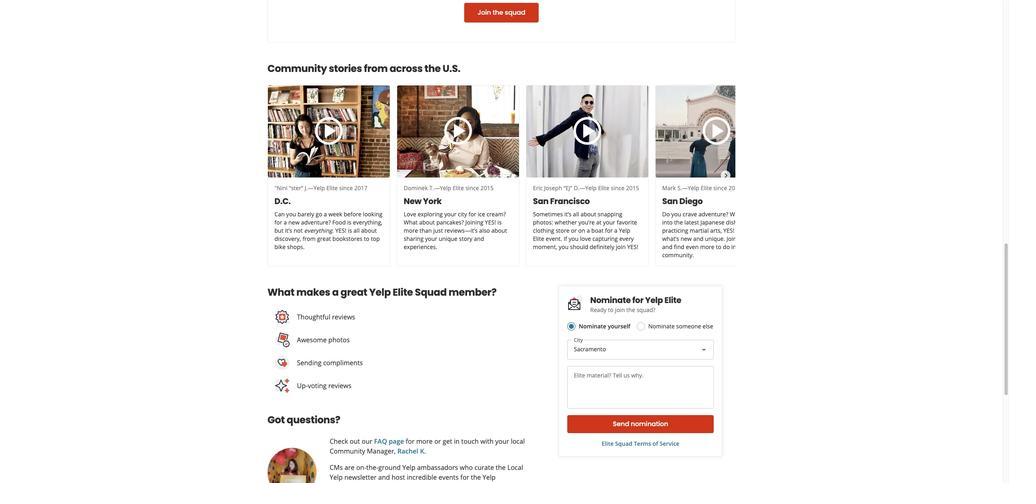 Task type: vqa. For each thing, say whether or not it's contained in the screenshot.
Elite Squad Terms of Service
yes



Task type: describe. For each thing, give the bounding box(es) containing it.
mark s. in san diego image
[[656, 85, 778, 177]]

2017
[[354, 184, 367, 192]]

1 vertical spatial reviews
[[328, 381, 351, 390]]

barely
[[298, 210, 314, 218]]

all inside eric joseph "ej" d.—yelp elite since 2015 san francisco sometimes it's all about snapping photos: whether you're at your favorite clothing store or on a boat for a yelp elite event. if you love capturing every moment, you should definitely join yes!
[[573, 210, 579, 218]]

got questions?
[[267, 413, 340, 427]]

a down the can
[[284, 218, 287, 226]]

check
[[330, 437, 348, 446]]

everything
[[304, 226, 332, 234]]

send nomination button
[[567, 415, 714, 433]]

francisco
[[550, 195, 590, 207]]

incredible
[[407, 473, 437, 482]]

of
[[653, 440, 658, 447]]

0 vertical spatial community
[[267, 62, 327, 75]]

or inside eric joseph "ej" d.—yelp elite since 2015 san francisco sometimes it's all about snapping photos: whether you're at your favorite clothing store or on a boat for a yelp elite event. if you love capturing every moment, you should definitely join yes!
[[571, 226, 577, 234]]

eric joseph "ej" d. in san francisco image
[[526, 85, 648, 177]]

yes! inside eric joseph "ej" d.—yelp elite since 2015 san francisco sometimes it's all about snapping photos: whether you're at your favorite clothing store or on a boat for a yelp elite event. if you love capturing every moment, you should definitely join yes!
[[627, 243, 638, 251]]

got
[[267, 413, 285, 427]]

u.s.
[[443, 62, 460, 75]]

elite inside '"nini "ster" j.—yelp elite since 2017 d.c.'
[[326, 184, 338, 192]]

bike
[[274, 243, 286, 251]]

the left 'u.s.'
[[424, 62, 441, 75]]

the down whether
[[738, 235, 747, 242]]

in inside 'for more or get in touch with your local community manager,'
[[454, 437, 460, 446]]

pancakes?
[[436, 218, 464, 226]]

send nomination
[[613, 419, 668, 429]]

on-
[[356, 463, 366, 472]]

and inside dominek t.—yelp elite since 2015 new york love exploring your city for ice cream? what about pancakes? joining yes! is more than just reviews—it's also about sharing your unique story and experiences.
[[474, 235, 484, 242]]

about inside eric joseph "ej" d.—yelp elite since 2015 san francisco sometimes it's all about snapping photos: whether you're at your favorite clothing store or on a boat for a yelp elite event. if you love capturing every moment, you should definitely join yes!
[[581, 210, 596, 218]]

since inside eric joseph "ej" d.—yelp elite since 2015 san francisco sometimes it's all about snapping photos: whether you're at your favorite clothing store or on a boat for a yelp elite event. if you love capturing every moment, you should definitely join yes!
[[611, 184, 625, 192]]

see
[[393, 483, 404, 483]]

rachel
[[397, 447, 418, 456]]

2015 inside dominek t.—yelp elite since 2015 new york love exploring your city for ice cream? what about pancakes? joining yes! is more than just reviews—it's also about sharing your unique story and experiences.
[[481, 184, 494, 192]]

story
[[459, 235, 472, 242]]

york
[[423, 195, 442, 207]]

to inside . yes! is all about discovery, from great bookstores to top bike shops.
[[364, 235, 369, 242]]

community inside 'for more or get in touch with your local community manager,'
[[330, 447, 365, 456]]

yes! inside . yes! is all about discovery, from great bookstores to top bike shops.
[[335, 226, 346, 234]]

compliments
[[323, 358, 363, 367]]

joseph
[[544, 184, 562, 192]]

is inside . yes! is all about discovery, from great bookstores to top bike shops.
[[348, 226, 352, 234]]

yourself
[[608, 322, 630, 330]]

ready
[[590, 306, 607, 314]]

join inside button
[[478, 8, 491, 17]]

for more or get in touch with your local community manager,
[[330, 437, 525, 456]]

next image
[[721, 171, 730, 180]]

for inside cms are on-the-ground yelp ambassadors who curate the local yelp newsletter and host incredible events for the yelp community. want to see what it's like being a cm?
[[460, 473, 469, 482]]

exploring
[[418, 210, 443, 218]]

should
[[570, 243, 588, 251]]

dominek t.—yelp elite since 2015 new york love exploring your city for ice cream? what about pancakes? joining yes! is more than just reviews—it's also about sharing your unique story and experiences.
[[404, 184, 507, 251]]

nominate someone else
[[648, 322, 713, 330]]

about inside . yes! is all about discovery, from great bookstores to top bike shops.
[[361, 226, 377, 234]]

and inside cms are on-the-ground yelp ambassadors who curate the local yelp newsletter and host incredible events for the yelp community. want to see what it's like being a cm?
[[378, 473, 390, 482]]

mark s.—yelp elite since 2013 san diego do you crave adventure? whether you're into the latest japanese dish or practicing martial arts, yes! is all about what's new and unique. join the squad and find even more to do in your community.
[[662, 184, 771, 259]]

stories
[[329, 62, 362, 75]]

yelp inside nominate for yelp elite ready to join the squad?
[[645, 294, 663, 306]]

0 horizontal spatial what
[[267, 285, 294, 299]]

clothing
[[533, 226, 554, 234]]

also
[[479, 226, 490, 234]]

elite squad terms of service link
[[602, 440, 679, 447]]

who
[[460, 463, 473, 472]]

1 vertical spatial great
[[341, 285, 367, 299]]

mark
[[662, 184, 676, 192]]

0 horizontal spatial squad
[[415, 285, 447, 299]]

k.
[[420, 447, 426, 456]]

the up cm?
[[471, 473, 481, 482]]

new
[[404, 195, 421, 207]]

capturing
[[592, 235, 618, 242]]

ambassadors
[[417, 463, 458, 472]]

squad
[[505, 8, 525, 17]]

a right makes
[[332, 285, 339, 299]]

manager,
[[367, 447, 396, 456]]

even
[[686, 243, 699, 251]]

for inside nominate for yelp elite ready to join the squad?
[[632, 294, 644, 306]]

makes
[[296, 285, 330, 299]]

awesome photos
[[297, 335, 350, 344]]

a right go
[[324, 210, 327, 218]]

what inside dominek t.—yelp elite since 2015 new york love exploring your city for ice cream? what about pancakes? joining yes! is more than just reviews—it's also about sharing your unique story and experiences.
[[404, 218, 418, 226]]

nominate for someone
[[648, 322, 675, 330]]

with
[[480, 437, 493, 446]]

about inside mark s.—yelp elite since 2013 san diego do you crave adventure? whether you're into the latest japanese dish or practicing martial arts, yes! is all about what's new and unique. join the squad and find even more to do in your community.
[[749, 226, 765, 234]]

"nini "ster" j. in d.c. image
[[268, 85, 390, 177]]

sharing
[[404, 235, 424, 242]]

events
[[439, 473, 459, 482]]

nominate for yourself
[[579, 322, 606, 330]]

discovery,
[[274, 235, 301, 242]]

to inside cms are on-the-ground yelp ambassadors who curate the local yelp newsletter and host incredible events for the yelp community. want to see what it's like being a cm?
[[385, 483, 392, 483]]

just
[[433, 226, 443, 234]]

go
[[316, 210, 322, 218]]

more inside 'for more or get in touch with your local community manager,'
[[416, 437, 433, 446]]

.
[[332, 226, 334, 234]]

love
[[580, 235, 591, 242]]

terms
[[634, 440, 651, 447]]

eric
[[533, 184, 543, 192]]

join inside nominate for yelp elite ready to join the squad?
[[615, 306, 625, 314]]

cream?
[[487, 210, 506, 218]]

your inside 'for more or get in touch with your local community manager,'
[[495, 437, 509, 446]]

cm?
[[468, 483, 481, 483]]

elite inside dominek t.—yelp elite since 2015 new york love exploring your city for ice cream? what about pancakes? joining yes! is more than just reviews—it's also about sharing your unique story and experiences.
[[453, 184, 464, 192]]

into
[[662, 218, 673, 226]]

can
[[274, 210, 285, 218]]

1 horizontal spatial squad
[[615, 440, 632, 447]]

arts,
[[710, 226, 722, 234]]

adventure? inside can you barely go a week before looking for a new adventure? food is everything, but it's not
[[301, 218, 331, 226]]

your inside eric joseph "ej" d.—yelp elite since 2015 san francisco sometimes it's all about snapping photos: whether you're at your favorite clothing store or on a boat for a yelp elite event. if you love capturing every moment, you should definitely join yes!
[[603, 218, 615, 226]]

up-voting reviews
[[297, 381, 351, 390]]

"ster"
[[289, 184, 303, 192]]

whether
[[555, 218, 577, 226]]

in inside mark s.—yelp elite since 2013 san diego do you crave adventure? whether you're into the latest japanese dish or practicing martial arts, yes! is all about what's new and unique. join the squad and find even more to do in your community.
[[731, 243, 736, 251]]

or inside mark s.—yelp elite since 2013 san diego do you crave adventure? whether you're into the latest japanese dish or practicing martial arts, yes! is all about what's new and unique. join the squad and find even more to do in your community.
[[739, 218, 745, 226]]

about up than
[[419, 218, 435, 226]]

j.—yelp
[[305, 184, 325, 192]]

find
[[674, 243, 684, 251]]

crave
[[683, 210, 697, 218]]

is inside dominek t.—yelp elite since 2015 new york love exploring your city for ice cream? what about pancakes? joining yes! is more than just reviews—it's also about sharing your unique story and experiences.
[[497, 218, 502, 226]]

the-
[[366, 463, 378, 472]]

community. inside mark s.—yelp elite since 2013 san diego do you crave adventure? whether you're into the latest japanese dish or practicing martial arts, yes! is all about what's new and unique. join the squad and find even more to do in your community.
[[662, 251, 694, 259]]

local
[[507, 463, 523, 472]]

someone
[[676, 322, 701, 330]]

new inside can you barely go a week before looking for a new adventure? food is everything, but it's not
[[288, 218, 300, 226]]

the up practicing
[[674, 218, 683, 226]]

nominate yourself
[[579, 322, 630, 330]]

all inside . yes! is all about discovery, from great bookstores to top bike shops.
[[354, 226, 360, 234]]

it's inside eric joseph "ej" d.—yelp elite since 2015 san francisco sometimes it's all about snapping photos: whether you're at your favorite clothing store or on a boat for a yelp elite event. if you love capturing every moment, you should definitely join yes!
[[564, 210, 571, 218]]

"nini "ster" j.—yelp elite since 2017 d.c.
[[274, 184, 367, 207]]

store
[[556, 226, 569, 234]]

member?
[[449, 285, 497, 299]]

is inside mark s.—yelp elite since 2013 san diego do you crave adventure? whether you're into the latest japanese dish or practicing martial arts, yes! is all about what's new and unique. join the squad and find even more to do in your community.
[[736, 226, 740, 234]]

what makes a great yelp elite squad member?
[[267, 285, 497, 299]]

do
[[723, 243, 730, 251]]

elite inside nominate for yelp elite ready to join the squad?
[[664, 294, 681, 306]]



Task type: locate. For each thing, give the bounding box(es) containing it.
to left top
[[364, 235, 369, 242]]

1 horizontal spatial community.
[[662, 251, 694, 259]]

Elite material? Tell us why. text field
[[567, 366, 714, 409]]

about down everything,
[[361, 226, 377, 234]]

to right ready
[[608, 306, 614, 314]]

what down love
[[404, 218, 418, 226]]

3 since from the left
[[611, 184, 625, 192]]

bookstores
[[332, 235, 362, 242]]

diego
[[679, 195, 703, 207]]

the left local
[[496, 463, 506, 472]]

questions?
[[287, 413, 340, 427]]

for up but
[[274, 218, 282, 226]]

you're up on
[[578, 218, 595, 226]]

0 vertical spatial squad
[[748, 235, 765, 242]]

t.—yelp
[[429, 184, 451, 192]]

san down eric
[[533, 195, 549, 207]]

but
[[274, 226, 284, 234]]

all up whether
[[573, 210, 579, 218]]

all up 'bookstores'
[[354, 226, 360, 234]]

2 vertical spatial more
[[416, 437, 433, 446]]

from
[[364, 62, 388, 75], [303, 235, 316, 242]]

what
[[404, 218, 418, 226], [267, 285, 294, 299]]

2 2015 from the left
[[626, 184, 639, 192]]

a up capturing
[[614, 226, 617, 234]]

1 horizontal spatial all
[[573, 210, 579, 218]]

"nini
[[274, 184, 287, 192]]

1 horizontal spatial in
[[731, 243, 736, 251]]

rachel k. link
[[397, 447, 426, 456]]

for inside eric joseph "ej" d.—yelp elite since 2015 san francisco sometimes it's all about snapping photos: whether you're at your favorite clothing store or on a boat for a yelp elite event. if you love capturing every moment, you should definitely join yes!
[[605, 226, 613, 234]]

is inside can you barely go a week before looking for a new adventure? food is everything, but it's not
[[347, 218, 351, 226]]

squad
[[748, 235, 765, 242], [415, 285, 447, 299], [615, 440, 632, 447]]

you're inside eric joseph "ej" d.—yelp elite since 2015 san francisco sometimes it's all about snapping photos: whether you're at your favorite clothing store or on a boat for a yelp elite event. if you love capturing every moment, you should definitely join yes!
[[578, 218, 595, 226]]

for down who
[[460, 473, 469, 482]]

our
[[362, 437, 372, 446]]

your
[[444, 210, 456, 218], [603, 218, 615, 226], [425, 235, 437, 242], [738, 243, 750, 251], [495, 437, 509, 446]]

or inside 'for more or get in touch with your local community manager,'
[[434, 437, 441, 446]]

to inside mark s.—yelp elite since 2013 san diego do you crave adventure? whether you're into the latest japanese dish or practicing martial arts, yes! is all about what's new and unique. join the squad and find even more to do in your community.
[[716, 243, 721, 251]]

1 horizontal spatial join
[[727, 235, 737, 242]]

the left squad? on the right
[[626, 306, 635, 314]]

yes!
[[485, 218, 496, 226], [335, 226, 346, 234], [723, 226, 734, 234], [627, 243, 638, 251]]

san inside eric joseph "ej" d.—yelp elite since 2015 san francisco sometimes it's all about snapping photos: whether you're at your favorite clothing store or on a boat for a yelp elite event. if you love capturing every moment, you should definitely join yes!
[[533, 195, 549, 207]]

if
[[564, 235, 567, 242]]

0 horizontal spatial community
[[267, 62, 327, 75]]

check out our faq page
[[330, 437, 404, 446]]

community.
[[662, 251, 694, 259], [330, 483, 366, 483]]

a inside cms are on-the-ground yelp ambassadors who curate the local yelp newsletter and host incredible events for the yelp community. want to see what it's like being a cm?
[[463, 483, 467, 483]]

a
[[324, 210, 327, 218], [284, 218, 287, 226], [587, 226, 590, 234], [614, 226, 617, 234], [332, 285, 339, 299], [463, 483, 467, 483]]

the left squad
[[493, 8, 503, 17]]

1 horizontal spatial new
[[681, 235, 692, 242]]

it's inside cms are on-the-ground yelp ambassadors who curate the local yelp newsletter and host incredible events for the yelp community. want to see what it's like being a cm?
[[422, 483, 430, 483]]

from left across
[[364, 62, 388, 75]]

0 horizontal spatial you're
[[578, 218, 595, 226]]

a left cm?
[[463, 483, 467, 483]]

to inside nominate for yelp elite ready to join the squad?
[[608, 306, 614, 314]]

about up on
[[581, 210, 596, 218]]

and down also
[[474, 235, 484, 242]]

faq
[[374, 437, 387, 446]]

more inside dominek t.—yelp elite since 2015 new york love exploring your city for ice cream? what about pancakes? joining yes! is more than just reviews—it's also about sharing your unique story and experiences.
[[404, 226, 418, 234]]

2015 up 'ice'
[[481, 184, 494, 192]]

1 vertical spatial what
[[267, 285, 294, 299]]

0 horizontal spatial great
[[317, 235, 331, 242]]

rachel k.
[[397, 447, 426, 456]]

since inside '"nini "ster" j.—yelp elite since 2017 d.c.'
[[339, 184, 353, 192]]

all down whether
[[742, 226, 748, 234]]

2 horizontal spatial or
[[739, 218, 745, 226]]

dominek
[[404, 184, 428, 192]]

nominate inside nominate for yelp elite ready to join the squad?
[[590, 294, 631, 306]]

more up "sharing"
[[404, 226, 418, 234]]

2 since from the left
[[465, 184, 479, 192]]

join inside eric joseph "ej" d.—yelp elite since 2015 san francisco sometimes it's all about snapping photos: whether you're at your favorite clothing store or on a boat for a yelp elite event. if you love capturing every moment, you should definitely join yes!
[[616, 243, 626, 251]]

you right the can
[[286, 210, 296, 218]]

your inside mark s.—yelp elite since 2013 san diego do you crave adventure? whether you're into the latest japanese dish or practicing martial arts, yes! is all about what's new and unique. join the squad and find even more to do in your community.
[[738, 243, 750, 251]]

san inside mark s.—yelp elite since 2013 san diego do you crave adventure? whether you're into the latest japanese dish or practicing martial arts, yes! is all about what's new and unique. join the squad and find even more to do in your community.
[[662, 195, 678, 207]]

great
[[317, 235, 331, 242], [341, 285, 367, 299]]

to left the see
[[385, 483, 392, 483]]

more
[[404, 226, 418, 234], [700, 243, 714, 251], [416, 437, 433, 446]]

for right ready
[[632, 294, 644, 306]]

to left do
[[716, 243, 721, 251]]

0 vertical spatial more
[[404, 226, 418, 234]]

is down before
[[347, 218, 351, 226]]

newsletter
[[344, 473, 377, 482]]

1 vertical spatial more
[[700, 243, 714, 251]]

great up thoughtful reviews
[[341, 285, 367, 299]]

for up rachel k.
[[406, 437, 415, 446]]

sometimes
[[533, 210, 563, 218]]

yelp inside eric joseph "ej" d.—yelp elite since 2015 san francisco sometimes it's all about snapping photos: whether you're at your favorite clothing store or on a boat for a yelp elite event. if you love capturing every moment, you should definitely join yes!
[[619, 226, 630, 234]]

0 horizontal spatial join
[[478, 8, 491, 17]]

2 vertical spatial squad
[[615, 440, 632, 447]]

1 vertical spatial you're
[[578, 218, 595, 226]]

and
[[474, 235, 484, 242], [693, 235, 703, 242], [662, 243, 672, 251], [378, 473, 390, 482]]

sending compliments
[[297, 358, 363, 367]]

unique
[[439, 235, 457, 242]]

not
[[294, 226, 303, 234]]

0 vertical spatial adventure?
[[698, 210, 728, 218]]

new inside mark s.—yelp elite since 2013 san diego do you crave adventure? whether you're into the latest japanese dish or practicing martial arts, yes! is all about what's new and unique. join the squad and find even more to do in your community.
[[681, 235, 692, 242]]

all inside mark s.—yelp elite since 2013 san diego do you crave adventure? whether you're into the latest japanese dish or practicing martial arts, yes! is all about what's new and unique. join the squad and find even more to do in your community.
[[742, 226, 748, 234]]

community. down newsletter
[[330, 483, 366, 483]]

all
[[573, 210, 579, 218], [354, 226, 360, 234], [742, 226, 748, 234]]

what left makes
[[267, 285, 294, 299]]

you're right whether
[[754, 210, 771, 218]]

0 vertical spatial it's
[[564, 210, 571, 218]]

since up snapping
[[611, 184, 625, 192]]

2015 up favorite
[[626, 184, 639, 192]]

the inside nominate for yelp elite ready to join the squad?
[[626, 306, 635, 314]]

0 vertical spatial or
[[739, 218, 745, 226]]

more up the k. at the bottom left of the page
[[416, 437, 433, 446]]

new up even
[[681, 235, 692, 242]]

yes! down cream?
[[485, 218, 496, 226]]

1 vertical spatial community
[[330, 447, 365, 456]]

ice
[[478, 210, 485, 218]]

whether
[[730, 210, 753, 218]]

joining
[[465, 218, 483, 226]]

1 vertical spatial in
[[454, 437, 460, 446]]

join up yourself
[[615, 306, 625, 314]]

1 horizontal spatial great
[[341, 285, 367, 299]]

join down every
[[616, 243, 626, 251]]

great inside . yes! is all about discovery, from great bookstores to top bike shops.
[[317, 235, 331, 242]]

adventure? up japanese
[[698, 210, 728, 218]]

0 horizontal spatial adventure?
[[301, 218, 331, 226]]

you inside can you barely go a week before looking for a new adventure? food is everything, but it's not
[[286, 210, 296, 218]]

0 horizontal spatial all
[[354, 226, 360, 234]]

0 vertical spatial reviews
[[332, 312, 355, 321]]

reviews up photos
[[332, 312, 355, 321]]

what
[[406, 483, 421, 483]]

do
[[662, 210, 670, 218]]

s.—yelp
[[677, 184, 699, 192]]

community. inside cms are on-the-ground yelp ambassadors who curate the local yelp newsletter and host incredible events for the yelp community. want to see what it's like being a cm?
[[330, 483, 366, 483]]

since inside mark s.—yelp elite since 2013 san diego do you crave adventure? whether you're into the latest japanese dish or practicing martial arts, yes! is all about what's new and unique. join the squad and find even more to do in your community.
[[713, 184, 727, 192]]

0 horizontal spatial 2015
[[481, 184, 494, 192]]

faq page link
[[374, 437, 404, 446]]

or left on
[[571, 226, 577, 234]]

the inside button
[[493, 8, 503, 17]]

every
[[619, 235, 634, 242]]

0 vertical spatial you're
[[754, 210, 771, 218]]

1 horizontal spatial what
[[404, 218, 418, 226]]

0 horizontal spatial san
[[533, 195, 549, 207]]

yes! down dish
[[723, 226, 734, 234]]

join left squad
[[478, 8, 491, 17]]

your down snapping
[[603, 218, 615, 226]]

1 horizontal spatial or
[[571, 226, 577, 234]]

you down if
[[559, 243, 569, 251]]

out
[[350, 437, 360, 446]]

0 vertical spatial in
[[731, 243, 736, 251]]

nominate down squad? on the right
[[648, 322, 675, 330]]

and down the 'what's' on the right of the page
[[662, 243, 672, 251]]

it's up discovery,
[[285, 226, 292, 234]]

you
[[286, 210, 296, 218], [671, 210, 681, 218], [569, 235, 578, 242], [559, 243, 569, 251]]

join inside mark s.—yelp elite since 2013 san diego do you crave adventure? whether you're into the latest japanese dish or practicing martial arts, yes! is all about what's new and unique. join the squad and find even more to do in your community.
[[727, 235, 737, 242]]

since up 'ice'
[[465, 184, 479, 192]]

1 vertical spatial join
[[727, 235, 737, 242]]

new
[[288, 218, 300, 226], [681, 235, 692, 242]]

nominate for for
[[590, 294, 631, 306]]

unique.
[[705, 235, 725, 242]]

0 vertical spatial join
[[478, 8, 491, 17]]

love
[[404, 210, 416, 218]]

yes! down every
[[627, 243, 638, 251]]

1 horizontal spatial adventure?
[[698, 210, 728, 218]]

community
[[267, 62, 327, 75], [330, 447, 365, 456]]

1 vertical spatial or
[[571, 226, 577, 234]]

else
[[703, 322, 713, 330]]

and up 'want'
[[378, 473, 390, 482]]

top
[[371, 235, 380, 242]]

1 vertical spatial community.
[[330, 483, 366, 483]]

from down everything
[[303, 235, 316, 242]]

0 vertical spatial what
[[404, 218, 418, 226]]

2015 inside eric joseph "ej" d.—yelp elite since 2015 san francisco sometimes it's all about snapping photos: whether you're at your favorite clothing store or on a boat for a yelp elite event. if you love capturing every moment, you should definitely join yes!
[[626, 184, 639, 192]]

are
[[345, 463, 355, 472]]

0 horizontal spatial new
[[288, 218, 300, 226]]

nominate
[[590, 294, 631, 306], [579, 322, 606, 330], [648, 322, 675, 330]]

elite inside mark s.—yelp elite since 2013 san diego do you crave adventure? whether you're into the latest japanese dish or practicing martial arts, yes! is all about what's new and unique. join the squad and find even more to do in your community.
[[701, 184, 712, 192]]

get
[[443, 437, 452, 446]]

your right with on the bottom of page
[[495, 437, 509, 446]]

1 horizontal spatial you're
[[754, 210, 771, 218]]

or left get on the bottom left of page
[[434, 437, 441, 446]]

thoughtful reviews
[[297, 312, 355, 321]]

nominate down ready
[[579, 322, 606, 330]]

for up joining
[[469, 210, 476, 218]]

1 horizontal spatial it's
[[422, 483, 430, 483]]

your down than
[[425, 235, 437, 242]]

2015
[[481, 184, 494, 192], [626, 184, 639, 192]]

0 horizontal spatial community.
[[330, 483, 366, 483]]

1 horizontal spatial from
[[364, 62, 388, 75]]

since down next image
[[713, 184, 727, 192]]

the
[[493, 8, 503, 17], [424, 62, 441, 75], [674, 218, 683, 226], [738, 235, 747, 242], [626, 306, 635, 314], [496, 463, 506, 472], [471, 473, 481, 482]]

you inside mark s.—yelp elite since 2013 san diego do you crave adventure? whether you're into the latest japanese dish or practicing martial arts, yes! is all about what's new and unique. join the squad and find even more to do in your community.
[[671, 210, 681, 218]]

more inside mark s.—yelp elite since 2013 san diego do you crave adventure? whether you're into the latest japanese dish or practicing martial arts, yes! is all about what's new and unique. join the squad and find even more to do in your community.
[[700, 243, 714, 251]]

yes! right .
[[335, 226, 346, 234]]

city
[[574, 337, 583, 343]]

for inside can you barely go a week before looking for a new adventure? food is everything, but it's not
[[274, 218, 282, 226]]

City field
[[567, 340, 714, 359]]

practicing
[[662, 226, 688, 234]]

from inside . yes! is all about discovery, from great bookstores to top bike shops.
[[303, 235, 316, 242]]

2 san from the left
[[662, 195, 678, 207]]

eric joseph "ej" d.—yelp elite since 2015 san francisco sometimes it's all about snapping photos: whether you're at your favorite clothing store or on a boat for a yelp elite event. if you love capturing every moment, you should definitely join yes!
[[533, 184, 639, 251]]

experiences.
[[404, 243, 437, 251]]

dominek t. in new york image
[[397, 85, 519, 177]]

1 vertical spatial from
[[303, 235, 316, 242]]

or down whether
[[739, 218, 745, 226]]

is down dish
[[736, 226, 740, 234]]

0 vertical spatial from
[[364, 62, 388, 75]]

reviews right voting
[[328, 381, 351, 390]]

service
[[660, 440, 679, 447]]

touch
[[461, 437, 479, 446]]

2013
[[729, 184, 742, 192]]

you right if
[[569, 235, 578, 242]]

cms are on-the-ground yelp ambassadors who curate the local yelp newsletter and host incredible events for the yelp community. want to see what it's like being a cm?
[[330, 463, 523, 483]]

for up capturing
[[605, 226, 613, 234]]

your right do
[[738, 243, 750, 251]]

it's down incredible
[[422, 483, 430, 483]]

1 horizontal spatial 2015
[[626, 184, 639, 192]]

adventure? up everything
[[301, 218, 331, 226]]

you right do
[[671, 210, 681, 218]]

since inside dominek t.—yelp elite since 2015 new york love exploring your city for ice cream? what about pancakes? joining yes! is more than just reviews—it's also about sharing your unique story and experiences.
[[465, 184, 479, 192]]

moment,
[[533, 243, 557, 251]]

shops.
[[287, 243, 305, 251]]

more down "unique."
[[700, 243, 714, 251]]

nominate up nominate yourself
[[590, 294, 631, 306]]

is down cream?
[[497, 218, 502, 226]]

yes! inside dominek t.—yelp elite since 2015 new york love exploring your city for ice cream? what about pancakes? joining yes! is more than just reviews—it's also about sharing your unique story and experiences.
[[485, 218, 496, 226]]

0 horizontal spatial it's
[[285, 226, 292, 234]]

1 vertical spatial join
[[615, 306, 625, 314]]

0 horizontal spatial from
[[303, 235, 316, 242]]

0 vertical spatial new
[[288, 218, 300, 226]]

week
[[328, 210, 342, 218]]

at
[[596, 218, 601, 226]]

4 since from the left
[[713, 184, 727, 192]]

squad inside mark s.—yelp elite since 2013 san diego do you crave adventure? whether you're into the latest japanese dish or practicing martial arts, yes! is all about what's new and unique. join the squad and find even more to do in your community.
[[748, 235, 765, 242]]

community. down find
[[662, 251, 694, 259]]

2 horizontal spatial it's
[[564, 210, 571, 218]]

adventure? inside mark s.—yelp elite since 2013 san diego do you crave adventure? whether you're into the latest japanese dish or practicing martial arts, yes! is all about what's new and unique. join the squad and find even more to do in your community.
[[698, 210, 728, 218]]

0 horizontal spatial in
[[454, 437, 460, 446]]

yes! inside mark s.—yelp elite since 2013 san diego do you crave adventure? whether you're into the latest japanese dish or practicing martial arts, yes! is all about what's new and unique. join the squad and find even more to do in your community.
[[723, 226, 734, 234]]

2 vertical spatial it's
[[422, 483, 430, 483]]

join up do
[[727, 235, 737, 242]]

1 san from the left
[[533, 195, 549, 207]]

1 2015 from the left
[[481, 184, 494, 192]]

1 vertical spatial it's
[[285, 226, 292, 234]]

great down everything
[[317, 235, 331, 242]]

nomination
[[631, 419, 668, 429]]

0 vertical spatial great
[[317, 235, 331, 242]]

san down mark
[[662, 195, 678, 207]]

japanese
[[700, 218, 725, 226]]

looking
[[363, 210, 382, 218]]

2 horizontal spatial all
[[742, 226, 748, 234]]

in right get on the bottom left of page
[[454, 437, 460, 446]]

is up 'bookstores'
[[348, 226, 352, 234]]

for inside 'for more or get in touch with your local community manager,'
[[406, 437, 415, 446]]

previous image
[[273, 171, 282, 180]]

a right on
[[587, 226, 590, 234]]

0 horizontal spatial or
[[434, 437, 441, 446]]

0 vertical spatial community.
[[662, 251, 694, 259]]

ground
[[378, 463, 401, 472]]

about
[[581, 210, 596, 218], [419, 218, 435, 226], [361, 226, 377, 234], [491, 226, 507, 234], [749, 226, 765, 234]]

1 since from the left
[[339, 184, 353, 192]]

definitely
[[590, 243, 614, 251]]

your up pancakes?
[[444, 210, 456, 218]]

about right also
[[491, 226, 507, 234]]

you're
[[754, 210, 771, 218], [578, 218, 595, 226]]

"ej"
[[564, 184, 572, 192]]

city
[[458, 210, 467, 218]]

1 vertical spatial new
[[681, 235, 692, 242]]

2 horizontal spatial squad
[[748, 235, 765, 242]]

and down martial
[[693, 235, 703, 242]]

it's inside can you barely go a week before looking for a new adventure? food is everything, but it's not
[[285, 226, 292, 234]]

new up not
[[288, 218, 300, 226]]

1 vertical spatial squad
[[415, 285, 447, 299]]

than
[[420, 226, 432, 234]]

being
[[444, 483, 461, 483]]

latest
[[684, 218, 699, 226]]

it's up whether
[[564, 210, 571, 218]]

2 vertical spatial or
[[434, 437, 441, 446]]

you're inside mark s.—yelp elite since 2013 san diego do you crave adventure? whether you're into the latest japanese dish or practicing martial arts, yes! is all about what's new and unique. join the squad and find even more to do in your community.
[[754, 210, 771, 218]]

about down whether
[[749, 226, 765, 234]]

1 horizontal spatial community
[[330, 447, 365, 456]]

for inside dominek t.—yelp elite since 2015 new york love exploring your city for ice cream? what about pancakes? joining yes! is more than just reviews—it's also about sharing your unique story and experiences.
[[469, 210, 476, 218]]

1 horizontal spatial san
[[662, 195, 678, 207]]

0 vertical spatial join
[[616, 243, 626, 251]]

in right do
[[731, 243, 736, 251]]

host
[[392, 473, 405, 482]]

since left the 2017
[[339, 184, 353, 192]]

1 vertical spatial adventure?
[[301, 218, 331, 226]]



